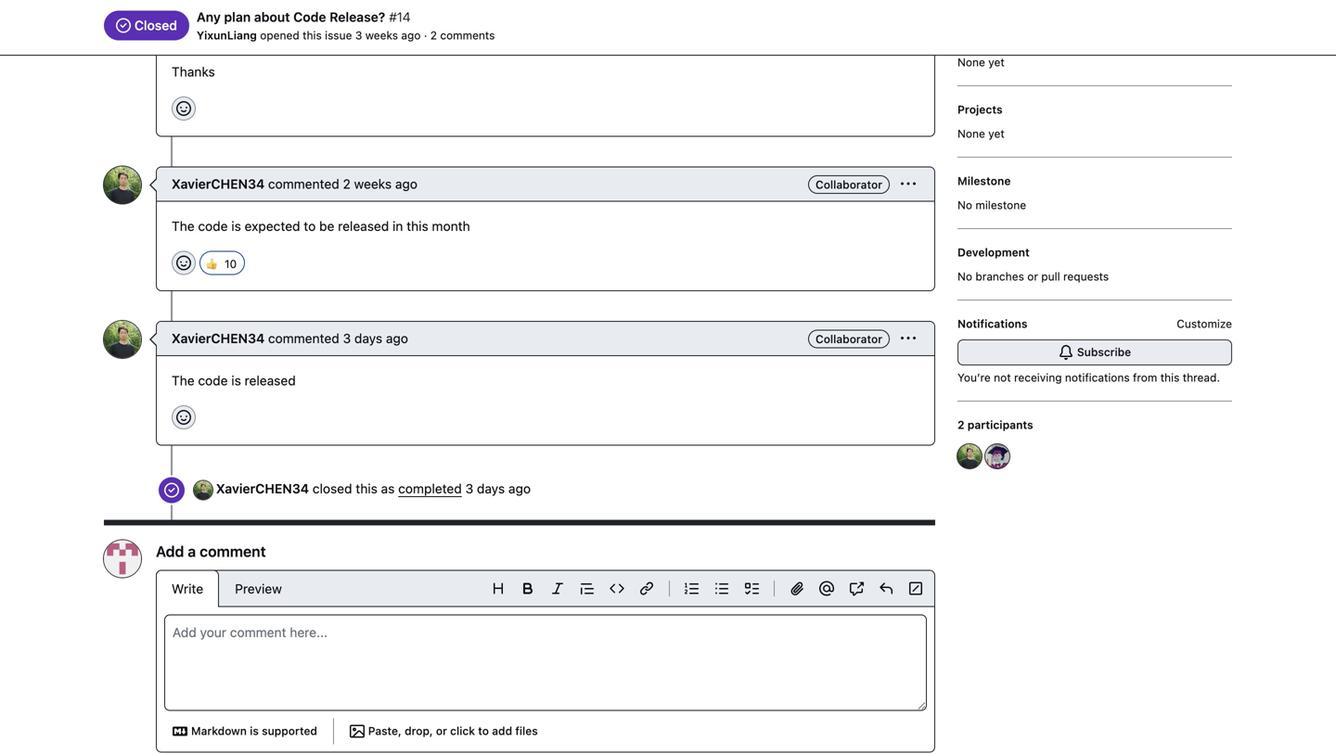 Task type: vqa. For each thing, say whether or not it's contained in the screenshot.
the git pull request image
no



Task type: describe. For each thing, give the bounding box(es) containing it.
xavierchen34 for released
[[172, 331, 265, 346]]

markdown
[[191, 725, 247, 738]]

markdown is supported
[[191, 725, 317, 738]]

your
[[404, 30, 431, 45]]

👍
[[206, 257, 217, 272]]

an
[[249, 30, 263, 45]]

paste,
[[368, 725, 402, 738]]

mention image
[[820, 581, 834, 596]]

from
[[1133, 371, 1158, 384]]

collaborator for 2 weeks ago
[[816, 178, 883, 191]]

#14
[[389, 9, 411, 25]]

2 weeks ago link
[[343, 176, 418, 192]]

commented for expected
[[268, 176, 339, 192]]

release?
[[434, 30, 484, 45]]

issue closed image
[[164, 483, 179, 498]]

receiving
[[1014, 371, 1062, 384]]

1 vertical spatial weeks
[[354, 176, 392, 192]]

none inside select projects element
[[958, 127, 986, 140]]

yet inside select projects element
[[989, 127, 1005, 140]]

yixunliang
[[197, 29, 257, 42]]

notifications
[[1065, 371, 1130, 384]]

diff ignored image
[[909, 581, 924, 596]]

intended
[[267, 30, 320, 45]]

files
[[515, 725, 538, 738]]

this inside "any plan about code release? #14 yixunliang opened this issue 3 weeks ago · 2 comments"
[[303, 29, 322, 42]]

1 vertical spatial @xavierchen34 image
[[958, 445, 982, 469]]

comment
[[200, 543, 266, 561]]

development
[[958, 246, 1030, 259]]

1 add or remove reactions element from the top
[[172, 97, 196, 121]]

2 vertical spatial xavierchen34 link
[[216, 481, 309, 497]]

completed
[[398, 481, 462, 497]]

code for released
[[198, 373, 228, 388]]

tasklist image
[[744, 581, 759, 596]]

is inside write tab panel
[[250, 725, 259, 738]]

subscribe button
[[958, 340, 1233, 366]]

participants
[[968, 419, 1034, 432]]

comments
[[440, 29, 495, 42]]

  text field inside write tab panel
[[165, 616, 926, 710]]

the for the code is expected to be released in this month
[[172, 219, 195, 234]]

release?
[[330, 9, 385, 25]]

link image
[[640, 581, 654, 596]]

expected
[[245, 219, 300, 234]]

branches
[[976, 270, 1025, 283]]

1 horizontal spatial released
[[338, 219, 389, 234]]

be
[[319, 219, 335, 234]]

add a comment
[[156, 543, 266, 561]]

2 vertical spatial xavierchen34
[[216, 481, 309, 497]]

10
[[225, 258, 237, 271]]

pull
[[1042, 270, 1061, 283]]

👍 10
[[206, 257, 237, 272]]

0 vertical spatial @xavierchen34 image
[[104, 321, 141, 358]]

this right from
[[1161, 371, 1180, 384]]

add
[[492, 725, 512, 738]]

code image
[[610, 581, 625, 596]]

xavierchen34 commented 2 weeks ago
[[172, 176, 418, 192]]

write button
[[156, 570, 219, 607]]

no branches or pull requests
[[958, 270, 1109, 283]]

select milestones element
[[958, 173, 1233, 213]]

have
[[217, 30, 245, 45]]

xavierchen34 link for expected
[[172, 176, 265, 192]]

you're
[[958, 371, 991, 384]]

do you have an intended timescale for your release?
[[172, 30, 484, 45]]

·
[[424, 29, 427, 42]]

or for pull
[[1028, 270, 1039, 283]]

the for the  code is released
[[172, 373, 195, 388]]

you're not receiving notifications from this thread.
[[958, 371, 1221, 384]]

1 yet from the top
[[989, 56, 1005, 69]]

bell image
[[1059, 345, 1074, 360]]

not
[[994, 371, 1011, 384]]

subscribe
[[1077, 346, 1132, 359]]

collaborator for 3 days ago
[[816, 333, 883, 346]]

2 vertical spatial @xavierchen34 image
[[194, 481, 213, 500]]

no for no milestone
[[958, 199, 973, 212]]

thread.
[[1183, 371, 1221, 384]]

paste, drop, or click to add files
[[368, 725, 538, 738]]

as
[[381, 481, 395, 497]]

2 participants
[[958, 419, 1034, 432]]

2 add or remove reactions image from the top
[[176, 256, 191, 271]]

1 none from the top
[[958, 56, 986, 69]]

is for released
[[231, 373, 241, 388]]

add or remove reactions image
[[176, 410, 191, 425]]

this right in
[[407, 219, 429, 234]]

2 vertical spatial 2
[[958, 419, 965, 432]]

to for be
[[304, 219, 316, 234]]

yixunliang link
[[197, 29, 257, 42]]

any
[[197, 9, 221, 25]]

no for no branches or pull requests
[[958, 270, 973, 283]]

1 none yet from the top
[[958, 56, 1005, 69]]

ago inside "any plan about code release? #14 yixunliang opened this issue 3 weeks ago · 2 comments"
[[401, 29, 421, 42]]

1 vertical spatial days
[[477, 481, 505, 497]]

click
[[450, 725, 475, 738]]

any plan about code release? #14 yixunliang opened this issue 3 weeks ago · 2 comments
[[197, 9, 495, 42]]

cross reference image
[[849, 581, 864, 596]]

paperclip image
[[790, 581, 805, 596]]

paste, drop, or click to add files button
[[341, 719, 546, 745]]



Task type: locate. For each thing, give the bounding box(es) containing it.
2 vertical spatial is
[[250, 725, 259, 738]]

xavierchen34 link
[[172, 176, 265, 192], [172, 331, 265, 346], [216, 481, 309, 497]]

2 vertical spatial add or remove reactions element
[[172, 406, 196, 430]]

1 the from the top
[[172, 219, 195, 234]]

@stephmara image
[[104, 541, 141, 578]]

2 no from the top
[[958, 270, 973, 283]]

add a comment tab list
[[156, 570, 298, 607]]

add or remove reactions element down thanks
[[172, 97, 196, 121]]

the code is expected to be released in this month
[[172, 219, 470, 234]]

issue closed image
[[116, 18, 131, 33]]

1 vertical spatial no
[[958, 270, 973, 283]]

1 horizontal spatial 3 days ago link
[[466, 481, 531, 497]]

1 show options image from the top
[[901, 177, 916, 192]]

1 vertical spatial is
[[231, 373, 241, 388]]

this
[[303, 29, 322, 42], [407, 219, 429, 234], [1161, 371, 1180, 384], [356, 481, 378, 497]]

0 vertical spatial add or remove reactions image
[[176, 101, 191, 116]]

2 horizontal spatial @xavierchen34 image
[[958, 445, 982, 469]]

code
[[293, 9, 326, 25]]

1 vertical spatial xavierchen34 link
[[172, 331, 265, 346]]

0 vertical spatial yet
[[989, 56, 1005, 69]]

0 vertical spatial weeks
[[365, 29, 398, 42]]

1 add or remove reactions image from the top
[[176, 101, 191, 116]]

no inside link issues element
[[958, 270, 973, 283]]

markdown is supported link
[[164, 719, 326, 745]]

1 vertical spatial the
[[172, 373, 195, 388]]

requests
[[1064, 270, 1109, 283]]

weeks inside "any plan about code release? #14 yixunliang opened this issue 3 weeks ago · 2 comments"
[[365, 29, 398, 42]]

customize
[[1177, 317, 1233, 330]]

  text field
[[165, 616, 926, 710]]

commented
[[268, 176, 339, 192], [268, 331, 339, 346]]

2 yet from the top
[[989, 127, 1005, 140]]

no down milestone
[[958, 199, 973, 212]]

0 horizontal spatial 3
[[343, 331, 351, 346]]

month
[[432, 219, 470, 234]]

1 no from the top
[[958, 199, 973, 212]]

ago
[[401, 29, 421, 42], [395, 176, 418, 192], [386, 331, 408, 346], [509, 481, 531, 497]]

0 horizontal spatial @xavierchen34 image
[[104, 321, 141, 358]]

xavierchen34 closed this as completed 3 days ago
[[216, 481, 531, 497]]

1 vertical spatial to
[[478, 725, 489, 738]]

1 commented from the top
[[268, 176, 339, 192]]

to left add
[[478, 725, 489, 738]]

the left expected
[[172, 219, 195, 234]]

do
[[172, 30, 189, 45]]

to left be on the left top of the page
[[304, 219, 316, 234]]

released left in
[[338, 219, 389, 234]]

0 horizontal spatial days
[[355, 331, 383, 346]]

1 vertical spatial xavierchen34
[[172, 331, 265, 346]]

0 horizontal spatial released
[[245, 373, 296, 388]]

show options image for xavierchen34 commented 3 days ago
[[901, 331, 916, 346]]

add
[[156, 543, 184, 561]]

2 inside "any plan about code release? #14 yixunliang opened this issue 3 weeks ago · 2 comments"
[[430, 29, 437, 42]]

link issues element
[[958, 244, 1233, 285]]

add or remove reactions element down the  code is released
[[172, 406, 196, 430]]

or inside 'button'
[[436, 725, 447, 738]]

no milestone
[[958, 199, 1027, 212]]

1 horizontal spatial days
[[477, 481, 505, 497]]

0 vertical spatial collaborator
[[816, 178, 883, 191]]

1 horizontal spatial @xavierchen34 image
[[194, 481, 213, 500]]

the  code is released
[[172, 373, 296, 388]]

or for click
[[436, 725, 447, 738]]

preview
[[235, 581, 282, 597]]

xavierchen34 up expected
[[172, 176, 265, 192]]

none yet up 'projects'
[[958, 56, 1005, 69]]

2 horizontal spatial 2
[[958, 419, 965, 432]]

0 vertical spatial none
[[958, 56, 986, 69]]

3 add or remove reactions element from the top
[[172, 406, 196, 430]]

2 left participants
[[958, 419, 965, 432]]

2 add or remove reactions element from the top
[[172, 251, 196, 275]]

1 vertical spatial released
[[245, 373, 296, 388]]

2
[[430, 29, 437, 42], [343, 176, 351, 192], [958, 419, 965, 432]]

you
[[192, 30, 214, 45]]

0 horizontal spatial to
[[304, 219, 316, 234]]

2 collaborator from the top
[[816, 333, 883, 346]]

0 horizontal spatial 3 days ago link
[[343, 331, 408, 346]]

0 horizontal spatial 2
[[343, 176, 351, 192]]

1 vertical spatial show options image
[[901, 331, 916, 346]]

milestone
[[958, 174, 1011, 187]]

bold image
[[521, 581, 536, 596]]

select projects element
[[958, 101, 1233, 142]]

preview button
[[219, 570, 298, 607]]

0 vertical spatial xavierchen34 link
[[172, 176, 265, 192]]

markdown image
[[173, 724, 187, 739]]

commented for released
[[268, 331, 339, 346]]

none up 'projects'
[[958, 56, 986, 69]]

1 code from the top
[[198, 219, 228, 234]]

quote image
[[580, 581, 595, 596]]

drop,
[[405, 725, 433, 738]]

projects
[[958, 103, 1003, 116]]

0 vertical spatial add or remove reactions element
[[172, 97, 196, 121]]

1 vertical spatial code
[[198, 373, 228, 388]]

thanks
[[172, 64, 215, 79]]

any plan about code release? link
[[197, 7, 385, 27]]

2 show options image from the top
[[901, 331, 916, 346]]

none yet inside select projects element
[[958, 127, 1005, 140]]

xavierchen34 up the  code is released
[[172, 331, 265, 346]]

1 horizontal spatial to
[[478, 725, 489, 738]]

the up add or remove reactions icon
[[172, 373, 195, 388]]

collaborator
[[816, 178, 883, 191], [816, 333, 883, 346]]

add or remove reactions image left 👍
[[176, 256, 191, 271]]

1 vertical spatial yet
[[989, 127, 1005, 140]]

is
[[231, 219, 241, 234], [231, 373, 241, 388], [250, 725, 259, 738]]

weeks
[[365, 29, 398, 42], [354, 176, 392, 192]]

2 horizontal spatial 3
[[466, 481, 474, 497]]

show options image for xavierchen34 commented 2 weeks ago
[[901, 177, 916, 192]]

timescale
[[323, 30, 381, 45]]

1 vertical spatial add or remove reactions image
[[176, 256, 191, 271]]

xavierchen34 link up comment on the bottom left of page
[[216, 481, 309, 497]]

0 vertical spatial code
[[198, 219, 228, 234]]

0 vertical spatial or
[[1028, 270, 1039, 283]]

list ordered image
[[685, 581, 700, 596]]

add or remove reactions element
[[172, 97, 196, 121], [172, 251, 196, 275], [172, 406, 196, 430]]

or left the click
[[436, 725, 447, 738]]

commented up 'the code is expected to be released in this month'
[[268, 176, 339, 192]]

commented up the  code is released
[[268, 331, 339, 346]]

add or remove reactions image
[[176, 101, 191, 116], [176, 256, 191, 271]]

write tab panel
[[157, 615, 935, 752]]

xavierchen34
[[172, 176, 265, 192], [172, 331, 265, 346], [216, 481, 309, 497]]

weeks down #14 on the top of page
[[365, 29, 398, 42]]

opened
[[260, 29, 300, 42]]

code down xavierchen34 commented 3 days ago
[[198, 373, 228, 388]]

this down code in the left of the page
[[303, 29, 322, 42]]

is left supported
[[250, 725, 259, 738]]

for
[[384, 30, 401, 45]]

no inside the select milestones "element"
[[958, 199, 973, 212]]

0 vertical spatial 2
[[430, 29, 437, 42]]

xavierchen34 link up the  code is released
[[172, 331, 265, 346]]

completed link
[[398, 481, 462, 497]]

days
[[355, 331, 383, 346], [477, 481, 505, 497]]

add or remove reactions element left 👍
[[172, 251, 196, 275]]

xavierchen34 link for released
[[172, 331, 265, 346]]

0 vertical spatial commented
[[268, 176, 339, 192]]

xavierchen34 for expected
[[172, 176, 265, 192]]

2 none from the top
[[958, 127, 986, 140]]

1 horizontal spatial 3
[[355, 29, 362, 42]]

the
[[172, 219, 195, 234], [172, 373, 195, 388]]

this left as
[[356, 481, 378, 497]]

yet up 'projects'
[[989, 56, 1005, 69]]

is down xavierchen34 commented 3 days ago
[[231, 373, 241, 388]]

1 vertical spatial 3 days ago link
[[466, 481, 531, 497]]

0 vertical spatial 3
[[355, 29, 362, 42]]

@xavierchen34 image
[[104, 167, 141, 204]]

1 vertical spatial 2
[[343, 176, 351, 192]]

code for expected
[[198, 219, 228, 234]]

@yixunliang image
[[986, 445, 1010, 469]]

0 vertical spatial xavierchen34
[[172, 176, 265, 192]]

reply image
[[879, 581, 894, 596]]

none
[[958, 56, 986, 69], [958, 127, 986, 140]]

show options image
[[901, 177, 916, 192], [901, 331, 916, 346]]

list unordered image
[[715, 581, 730, 596]]

no
[[958, 199, 973, 212], [958, 270, 973, 283]]

none yet down 'projects'
[[958, 127, 1005, 140]]

1 vertical spatial none yet
[[958, 127, 1005, 140]]

in
[[393, 219, 403, 234]]

to
[[304, 219, 316, 234], [478, 725, 489, 738]]

notifications
[[958, 317, 1028, 330]]

supported
[[262, 725, 317, 738]]

0 vertical spatial to
[[304, 219, 316, 234]]

0 vertical spatial the
[[172, 219, 195, 234]]

xavierchen34 up comment on the bottom left of page
[[216, 481, 309, 497]]

issue
[[325, 29, 352, 42]]

2 code from the top
[[198, 373, 228, 388]]

milestone
[[976, 199, 1027, 212]]

none down 'projects'
[[958, 127, 986, 140]]

is left expected
[[231, 219, 241, 234]]

0 vertical spatial none yet
[[958, 56, 1005, 69]]

0 vertical spatial days
[[355, 331, 383, 346]]

code up 👍
[[198, 219, 228, 234]]

1 vertical spatial none
[[958, 127, 986, 140]]

closed
[[135, 18, 177, 33]]

italic image
[[550, 581, 565, 596]]

yet
[[989, 56, 1005, 69], [989, 127, 1005, 140]]

write
[[172, 581, 203, 597]]

1 vertical spatial collaborator
[[816, 333, 883, 346]]

0 vertical spatial is
[[231, 219, 241, 234]]

2 vertical spatial 3
[[466, 481, 474, 497]]

or
[[1028, 270, 1039, 283], [436, 725, 447, 738]]

1 horizontal spatial 2
[[430, 29, 437, 42]]

2 up 'the code is expected to be released in this month'
[[343, 176, 351, 192]]

1 vertical spatial or
[[436, 725, 447, 738]]

0 vertical spatial released
[[338, 219, 389, 234]]

xavierchen34 commented 3 days ago
[[172, 331, 408, 346]]

or inside link issues element
[[1028, 270, 1039, 283]]

1 horizontal spatial or
[[1028, 270, 1039, 283]]

1 vertical spatial commented
[[268, 331, 339, 346]]

image image
[[350, 724, 365, 739]]

to for add
[[478, 725, 489, 738]]

released
[[338, 219, 389, 234], [245, 373, 296, 388]]

2 right ·
[[430, 29, 437, 42]]

0 vertical spatial 3 days ago link
[[343, 331, 408, 346]]

xavierchen34 link up expected
[[172, 176, 265, 192]]

none yet
[[958, 56, 1005, 69], [958, 127, 1005, 140]]

about
[[254, 9, 290, 25]]

1 vertical spatial 3
[[343, 331, 351, 346]]

weeks up 'the code is expected to be released in this month'
[[354, 176, 392, 192]]

0 vertical spatial show options image
[[901, 177, 916, 192]]

code
[[198, 219, 228, 234], [198, 373, 228, 388]]

1 vertical spatial add or remove reactions element
[[172, 251, 196, 275]]

is for expected
[[231, 219, 241, 234]]

3 days ago link
[[343, 331, 408, 346], [466, 481, 531, 497]]

2 the from the top
[[172, 373, 195, 388]]

yet down 'projects'
[[989, 127, 1005, 140]]

1 collaborator from the top
[[816, 178, 883, 191]]

no left branches
[[958, 270, 973, 283]]

a
[[188, 543, 196, 561]]

0 horizontal spatial or
[[436, 725, 447, 738]]

@xavierchen34 image
[[104, 321, 141, 358], [958, 445, 982, 469], [194, 481, 213, 500]]

2 none yet from the top
[[958, 127, 1005, 140]]

0 vertical spatial no
[[958, 199, 973, 212]]

released down xavierchen34 commented 3 days ago
[[245, 373, 296, 388]]

add or remove reactions image down thanks
[[176, 101, 191, 116]]

2 commented from the top
[[268, 331, 339, 346]]

3 inside "any plan about code release? #14 yixunliang opened this issue 3 weeks ago · 2 comments"
[[355, 29, 362, 42]]

heading image
[[491, 581, 506, 596]]

closed
[[313, 481, 352, 497]]

3
[[355, 29, 362, 42], [343, 331, 351, 346], [466, 481, 474, 497]]

plan
[[224, 9, 251, 25]]

to inside 'button'
[[478, 725, 489, 738]]

or left pull
[[1028, 270, 1039, 283]]



